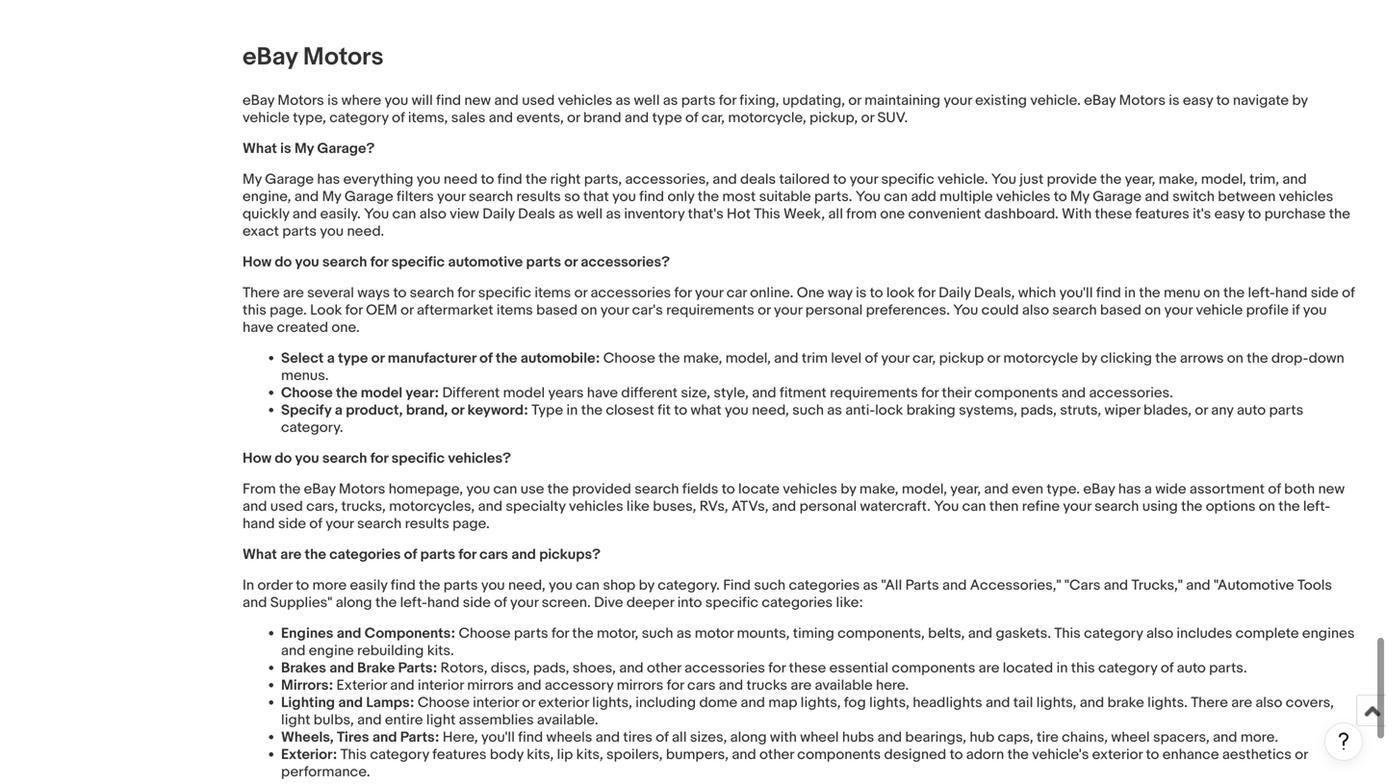 Task type: vqa. For each thing, say whether or not it's contained in the screenshot.
Return to the middle
no



Task type: locate. For each thing, give the bounding box(es) containing it.
tires
[[623, 729, 653, 747]]

1 vertical spatial need,
[[508, 577, 546, 595]]

this right located
[[1072, 660, 1095, 677]]

aesthetics
[[1223, 747, 1292, 764]]

hand inside there are several ways to search for specific items or accessories for your car online. one way is to look for daily deals, which you'll find in the menu on the left-hand side of this page. look for oem or aftermarket items based on your car's requirements or your personal preferences. you could also search based on your vehicle profile if you have created one.
[[1276, 285, 1308, 302]]

1 horizontal spatial side
[[463, 595, 491, 612]]

used inside ebay motors is where you will find new and used vehicles as well as parts for fixing, updating, or maintaining your existing vehicle. ebay motors is easy to navigate by vehicle type, category of items, sales and events, or brand and type of car, motorcycle, pickup, or suv.
[[522, 92, 555, 109]]

all inside my garage has everything you need to find the right parts, accessories, and deals tailored to your specific vehicle. you just provide the year, make, model, trim, and engine, and my garage filters your search results so that you find only the most suitable parts. you can add multiple vehicles to my garage and switch between vehicles quickly and easily. you can also view daily deals as well as inventory that's hot this week, all from one convenient dashboard. with these features it's easy to purchase the exact parts you need.
[[829, 206, 843, 223]]

how up from
[[243, 450, 272, 468]]

in order to more easily find the parts you need, you can shop by category. find such categories as "all parts and accessories," "cars and trucks," and "automotive tools and supplies" along the left-hand side of your screen. dive deeper into specific categories like:
[[243, 577, 1333, 612]]

0 horizontal spatial in
[[567, 402, 578, 419]]

provided
[[572, 481, 632, 498]]

side up rotors,
[[463, 595, 491, 612]]

help, opens dialogs image
[[1335, 732, 1354, 751]]

how do you search for specific vehicles?
[[243, 450, 511, 468]]

0 vertical spatial what
[[243, 140, 277, 158]]

left- inside there are several ways to search for specific items or accessories for your car online. one way is to look for daily deals, which you'll find in the menu on the left-hand side of this page. look for oem or aftermarket items based on your car's requirements or your personal preferences. you could also search based on your vehicle profile if you have created one.
[[1248, 285, 1276, 302]]

0 vertical spatial features
[[1136, 206, 1190, 223]]

need, inside in order to more easily find the parts you need, you can shop by category. find such categories as "all parts and accessories," "cars and trucks," and "automotive tools and supplies" along the left-hand side of your screen. dive deeper into specific categories like:
[[508, 577, 546, 595]]

such inside in order to more easily find the parts you need, you can shop by category. find such categories as "all parts and accessories," "cars and trucks," and "automotive tools and supplies" along the left-hand side of your screen. dive deeper into specific categories like:
[[754, 577, 786, 595]]

1 how from the top
[[243, 254, 272, 271]]

1 vertical spatial make,
[[683, 350, 723, 367]]

0 horizontal spatial vehicle
[[243, 109, 290, 127]]

discs,
[[491, 660, 530, 677]]

have inside there are several ways to search for specific items or accessories for your car online. one way is to look for daily deals, which you'll find in the menu on the left-hand side of this page. look for oem or aftermarket items based on your car's requirements or your personal preferences. you could also search based on your vehicle profile if you have created one.
[[243, 319, 274, 337]]

will
[[412, 92, 433, 109]]

for down product,
[[370, 450, 388, 468]]

page. down homepage,
[[453, 516, 490, 533]]

to left more
[[296, 577, 309, 595]]

light down mirrors:
[[281, 712, 310, 729]]

a inside from the ebay motors homepage, you can use the provided search fields to locate vehicles by make, model, year, and even type. ebay has a wide assortment of both new and used cars, trucks, motorcycles, and specialty vehicles like buses, rvs, atvs, and personal watercraft. you can then refine your search using the options on the left- hand side of your search results page.
[[1145, 481, 1153, 498]]

1 lights, from the left
[[592, 695, 632, 712]]

as left the motor
[[677, 625, 692, 643]]

1 horizontal spatial this
[[1072, 660, 1095, 677]]

your left the car
[[695, 285, 723, 302]]

covers,
[[1286, 695, 1334, 712]]

fog
[[844, 695, 866, 712]]

components inside brakes and brake parts: rotors, discs, pads, shoes, and other accessories for these essential components are located in this category of auto parts. mirrors: exterior and interior mirrors and accessory mirrors for cars and trucks are available here.
[[892, 660, 976, 677]]

2 how from the top
[[243, 450, 272, 468]]

what are the categories of parts for cars and pickups?
[[243, 547, 601, 564]]

to inside type in the closest fit to what you need, such as anti-lock braking systems, pads, struts, wiper blades, or any auto parts category.
[[674, 402, 688, 419]]

category inside this category features body kits, lip kits, spoilers, bumpers, and other components designed to adorn the vehicle's exterior to enhance aesthetics or performance.
[[370, 747, 429, 764]]

ebay right type.
[[1084, 481, 1115, 498]]

need, inside type in the closest fit to what you need, such as anti-lock braking systems, pads, struts, wiper blades, or any auto parts category.
[[752, 402, 789, 419]]

0 horizontal spatial exterior
[[539, 695, 589, 712]]

has down garage?
[[317, 171, 340, 188]]

1 horizontal spatial all
[[829, 206, 843, 223]]

along inside in order to more easily find the parts you need, you can shop by category. find such categories as "all parts and accessories," "cars and trucks," and "automotive tools and supplies" along the left-hand side of your screen. dive deeper into specific categories like:
[[336, 595, 372, 612]]

easy inside my garage has everything you need to find the right parts, accessories, and deals tailored to your specific vehicle. you just provide the year, make, model, trim, and engine, and my garage filters your search results so that you find only the most suitable parts. you can add multiple vehicles to my garage and switch between vehicles quickly and easily. you can also view daily deals as well as inventory that's hot this week, all from one convenient dashboard. with these features it's easy to purchase the exact parts you need.
[[1215, 206, 1245, 223]]

in
[[243, 577, 254, 595]]

or down oem
[[371, 350, 385, 367]]

2 what from the top
[[243, 547, 277, 564]]

1 light from the left
[[281, 712, 310, 729]]

find inside there are several ways to search for specific items or accessories for your car online. one way is to look for daily deals, which you'll find in the menu on the left-hand side of this page. look for oem or aftermarket items based on your car's requirements or your personal preferences. you could also search based on your vehicle profile if you have created one.
[[1097, 285, 1122, 302]]

such down choose the make, model, and trim level of your car, pickup or motorcycle by clicking the arrows on the drop-down menus.
[[793, 402, 824, 419]]

of right level
[[865, 350, 878, 367]]

2 horizontal spatial side
[[1311, 285, 1339, 302]]

1 horizontal spatial other
[[760, 747, 794, 764]]

model,
[[1201, 171, 1247, 188], [726, 350, 771, 367], [902, 481, 947, 498]]

there inside there are several ways to search for specific items or accessories for your car online. one way is to look for daily deals, which you'll find in the menu on the left-hand side of this page. look for oem or aftermarket items based on your car's requirements or your personal preferences. you could also search based on your vehicle profile if you have created one.
[[243, 285, 280, 302]]

cars inside brakes and brake parts: rotors, discs, pads, shoes, and other accessories for these essential components are located in this category of auto parts. mirrors: exterior and interior mirrors and accessory mirrors for cars and trucks are available here.
[[688, 677, 716, 695]]

or left any
[[1195, 402, 1208, 419]]

0 horizontal spatial easy
[[1183, 92, 1214, 109]]

find
[[723, 577, 751, 595]]

tail
[[1014, 695, 1034, 712]]

for inside choose parts for the motor, such as motor mounts, timing components, belts, and gaskets. this category also includes complete engines and engine rebuilding kits.
[[552, 625, 569, 643]]

the inside choose parts for the motor, such as motor mounts, timing components, belts, and gaskets. this category also includes complete engines and engine rebuilding kits.
[[572, 625, 594, 643]]

like
[[627, 498, 650, 516]]

0 vertical spatial do
[[275, 254, 292, 271]]

as inside in order to more easily find the parts you need, you can shop by category. find such categories as "all parts and accessories," "cars and trucks," and "automotive tools and supplies" along the left-hand side of your screen. dive deeper into specific categories like:
[[863, 577, 878, 595]]

of left both at bottom
[[1268, 481, 1281, 498]]

quickly
[[243, 206, 289, 223]]

side right if
[[1311, 285, 1339, 302]]

the inside type in the closest fit to what you need, such as anti-lock braking systems, pads, struts, wiper blades, or any auto parts category.
[[581, 402, 603, 419]]

to inside ebay motors is where you will find new and used vehicles as well as parts for fixing, updating, or maintaining your existing vehicle. ebay motors is easy to navigate by vehicle type, category of items, sales and events, or brand and type of car, motorcycle, pickup, or suv.
[[1217, 92, 1230, 109]]

motors
[[303, 43, 384, 72], [278, 92, 324, 109], [1119, 92, 1166, 109], [339, 481, 386, 498]]

1 vertical spatial page.
[[453, 516, 490, 533]]

to right tailored
[[833, 171, 847, 188]]

well inside ebay motors is where you will find new and used vehicles as well as parts for fixing, updating, or maintaining your existing vehicle. ebay motors is easy to navigate by vehicle type, category of items, sales and events, or brand and type of car, motorcycle, pickup, or suv.
[[634, 92, 660, 109]]

year, left then
[[951, 481, 981, 498]]

model, inside from the ebay motors homepage, you can use the provided search fields to locate vehicles by make, model, year, and even type. ebay has a wide assortment of both new and used cars, trucks, motorcycles, and specialty vehicles like buses, rvs, atvs, and personal watercraft. you can then refine your search using the options on the left- hand side of your search results page.
[[902, 481, 947, 498]]

0 horizontal spatial has
[[317, 171, 340, 188]]

1 horizontal spatial easy
[[1215, 206, 1245, 223]]

left- inside from the ebay motors homepage, you can use the provided search fields to locate vehicles by make, model, year, and even type. ebay has a wide assortment of both new and used cars, trucks, motorcycles, and specialty vehicles like buses, rvs, atvs, and personal watercraft. you can then refine your search using the options on the left- hand side of your search results page.
[[1304, 498, 1331, 516]]

1 horizontal spatial features
[[1136, 206, 1190, 223]]

several
[[307, 285, 354, 302]]

specific inside my garage has everything you need to find the right parts, accessories, and deals tailored to your specific vehicle. you just provide the year, make, model, trim, and engine, and my garage filters your search results so that you find only the most suitable parts. you can add multiple vehicles to my garage and switch between vehicles quickly and easily. you can also view daily deals as well as inventory that's hot this week, all from one convenient dashboard. with these features it's easy to purchase the exact parts you need.
[[881, 171, 935, 188]]

daily inside there are several ways to search for specific items or accessories for your car online. one way is to look for daily deals, which you'll find in the menu on the left-hand side of this page. look for oem or aftermarket items based on your car's requirements or your personal preferences. you could also search based on your vehicle profile if you have created one.
[[939, 285, 971, 302]]

1 horizontal spatial parts.
[[1210, 660, 1248, 677]]

0 horizontal spatial need,
[[508, 577, 546, 595]]

auto down includes
[[1177, 660, 1206, 677]]

where
[[342, 92, 381, 109]]

2 vertical spatial left-
[[400, 595, 427, 612]]

vehicle. right existing on the right top of the page
[[1031, 92, 1081, 109]]

components down 'choose interior or exterior lights, including dome and map lights, fog lights, headlights and tail lights, and brake lights. there are also covers, light bulbs, and entire light assemblies available.'
[[798, 747, 881, 764]]

order
[[258, 577, 293, 595]]

2 wheel from the left
[[1112, 729, 1150, 747]]

category. inside type in the closest fit to what you need, such as anti-lock braking systems, pads, struts, wiper blades, or any auto parts category.
[[281, 419, 343, 437]]

1 vertical spatial parts.
[[1210, 660, 1248, 677]]

and
[[494, 92, 519, 109], [489, 109, 513, 127], [625, 109, 649, 127], [713, 171, 737, 188], [1283, 171, 1307, 188], [294, 188, 319, 206], [1145, 188, 1170, 206], [293, 206, 317, 223], [774, 350, 799, 367], [752, 385, 777, 402], [1062, 385, 1086, 402], [985, 481, 1009, 498], [243, 498, 267, 516], [478, 498, 503, 516], [772, 498, 797, 516], [512, 547, 536, 564], [943, 577, 967, 595], [1104, 577, 1129, 595], [1187, 577, 1211, 595], [243, 595, 267, 612], [337, 625, 361, 643], [968, 625, 993, 643], [281, 643, 306, 660], [330, 660, 354, 677], [619, 660, 644, 677], [390, 677, 415, 695], [517, 677, 542, 695], [719, 677, 744, 695], [338, 695, 363, 712], [741, 695, 765, 712], [986, 695, 1010, 712], [1080, 695, 1105, 712], [357, 712, 382, 729], [372, 729, 397, 747], [596, 729, 620, 747], [878, 729, 902, 747], [1213, 729, 1238, 747], [732, 747, 757, 764]]

well
[[634, 92, 660, 109], [577, 206, 603, 223]]

choose inside 'choose interior or exterior lights, including dome and map lights, fog lights, headlights and tail lights, and brake lights. there are also covers, light bulbs, and entire light assemblies available.'
[[418, 695, 470, 712]]

1 what from the top
[[243, 140, 277, 158]]

1 vertical spatial well
[[577, 206, 603, 223]]

2 based from the left
[[1101, 302, 1142, 319]]

this inside my garage has everything you need to find the right parts, accessories, and deals tailored to your specific vehicle. you just provide the year, make, model, trim, and engine, and my garage filters your search results so that you find only the most suitable parts. you can add multiple vehicles to my garage and switch between vehicles quickly and easily. you can also view daily deals as well as inventory that's hot this week, all from one convenient dashboard. with these features it's easy to purchase the exact parts you need.
[[754, 206, 781, 223]]

such
[[793, 402, 824, 419], [754, 577, 786, 595], [642, 625, 674, 643]]

2 horizontal spatial make,
[[1159, 171, 1198, 188]]

is inside there are several ways to search for specific items or accessories for your car online. one way is to look for daily deals, which you'll find in the menu on the left-hand side of this page. look for oem or aftermarket items based on your car's requirements or your personal preferences. you could also search based on your vehicle profile if you have created one.
[[856, 285, 867, 302]]

2 vertical spatial make,
[[860, 481, 899, 498]]

1 vertical spatial pads,
[[533, 660, 570, 677]]

2 vertical spatial components
[[798, 747, 881, 764]]

0 horizontal spatial category.
[[281, 419, 343, 437]]

trucks,"
[[1132, 577, 1183, 595]]

have right 'years'
[[587, 385, 618, 402]]

performance.
[[281, 764, 370, 781]]

1 vertical spatial side
[[278, 516, 306, 533]]

model left 'years'
[[503, 385, 545, 402]]

2 horizontal spatial left-
[[1304, 498, 1331, 516]]

parts: down the components:
[[398, 660, 437, 677]]

choose for or
[[418, 695, 470, 712]]

0 vertical spatial year,
[[1125, 171, 1156, 188]]

what for what are the categories of parts for cars and pickups?
[[243, 547, 277, 564]]

for inside ebay motors is where you will find new and used vehicles as well as parts for fixing, updating, or maintaining your existing vehicle. ebay motors is easy to navigate by vehicle type, category of items, sales and events, or brand and type of car, motorcycle, pickup, or suv.
[[719, 92, 737, 109]]

a for specify
[[335, 402, 343, 419]]

using
[[1143, 498, 1178, 516]]

0 vertical spatial car,
[[702, 109, 725, 127]]

your right level
[[881, 350, 910, 367]]

exterior inside 'choose interior or exterior lights, including dome and map lights, fog lights, headlights and tail lights, and brake lights. there are also covers, light bulbs, and entire light assemblies available.'
[[539, 695, 589, 712]]

also inside there are several ways to search for specific items or accessories for your car online. one way is to look for daily deals, which you'll find in the menu on the left-hand side of this page. look for oem or aftermarket items based on your car's requirements or your personal preferences. you could also search based on your vehicle profile if you have created one.
[[1022, 302, 1050, 319]]

type down one.
[[338, 350, 368, 367]]

enhance
[[1163, 747, 1220, 764]]

page. left the look
[[270, 302, 307, 319]]

switch
[[1173, 188, 1215, 206]]

is
[[327, 92, 338, 109], [1169, 92, 1180, 109], [280, 140, 291, 158], [856, 285, 867, 302]]

has inside my garage has everything you need to find the right parts, accessories, and deals tailored to your specific vehicle. you just provide the year, make, model, trim, and engine, and my garage filters your search results so that you find only the most suitable parts. you can add multiple vehicles to my garage and switch between vehicles quickly and easily. you can also view daily deals as well as inventory that's hot this week, all from one convenient dashboard. with these features it's easy to purchase the exact parts you need.
[[317, 171, 340, 188]]

type
[[532, 402, 563, 419]]

category down entire
[[370, 747, 429, 764]]

parts down drop-
[[1270, 402, 1304, 419]]

0 horizontal spatial this
[[243, 302, 267, 319]]

0 horizontal spatial other
[[647, 660, 682, 677]]

daily right view
[[483, 206, 515, 223]]

0 horizontal spatial new
[[465, 92, 491, 109]]

choose inside choose parts for the motor, such as motor mounts, timing components, belts, and gaskets. this category also includes complete engines and engine rebuilding kits.
[[459, 625, 511, 643]]

convenient
[[908, 206, 982, 223]]

1 horizontal spatial there
[[1191, 695, 1229, 712]]

0 horizontal spatial parts.
[[815, 188, 853, 206]]

atvs,
[[732, 498, 769, 516]]

type inside ebay motors is where you will find new and used vehicles as well as parts for fixing, updating, or maintaining your existing vehicle. ebay motors is easy to navigate by vehicle type, category of items, sales and events, or brand and type of car, motorcycle, pickup, or suv.
[[652, 109, 682, 127]]

you inside there are several ways to search for specific items or accessories for your car online. one way is to look for daily deals, which you'll find in the menu on the left-hand side of this page. look for oem or aftermarket items based on your car's requirements or your personal preferences. you could also search based on your vehicle profile if you have created one.
[[954, 302, 979, 319]]

ebay left type,
[[243, 92, 274, 109]]

make, down the "lock"
[[860, 481, 899, 498]]

can left the shop
[[576, 577, 600, 595]]

preferences.
[[866, 302, 950, 319]]

2 horizontal spatial garage
[[1093, 188, 1142, 206]]

1 vertical spatial these
[[789, 660, 826, 677]]

accessories for or
[[591, 285, 671, 302]]

0 horizontal spatial accessories
[[591, 285, 671, 302]]

1 horizontal spatial well
[[634, 92, 660, 109]]

a for select
[[327, 350, 335, 367]]

left-
[[1248, 285, 1276, 302], [1304, 498, 1331, 516], [400, 595, 427, 612]]

you'll right which
[[1060, 285, 1093, 302]]

kits, right lip on the left of the page
[[576, 747, 603, 764]]

parts inside my garage has everything you need to find the right parts, accessories, and deals tailored to your specific vehicle. you just provide the year, make, model, trim, and engine, and my garage filters your search results so that you find only the most suitable parts. you can add multiple vehicles to my garage and switch between vehicles quickly and easily. you can also view daily deals as well as inventory that's hot this week, all from one convenient dashboard. with these features it's easy to purchase the exact parts you need.
[[282, 223, 317, 240]]

hand up drop-
[[1276, 285, 1308, 302]]

of right if
[[1342, 285, 1355, 302]]

0 horizontal spatial along
[[336, 595, 372, 612]]

1 vertical spatial has
[[1119, 481, 1142, 498]]

to right fit
[[674, 402, 688, 419]]

personal up level
[[806, 302, 863, 319]]

to right just at right
[[1054, 188, 1067, 206]]

accessories.
[[1089, 385, 1174, 402]]

brakes
[[281, 660, 326, 677]]

automobile:
[[521, 350, 600, 367]]

fixing,
[[740, 92, 779, 109]]

kits, left lip on the left of the page
[[527, 747, 554, 764]]

components:
[[365, 625, 456, 643]]

along up the engines and components:
[[336, 595, 372, 612]]

0 vertical spatial along
[[336, 595, 372, 612]]

for down the motorcycles, in the bottom of the page
[[459, 547, 476, 564]]

how
[[243, 254, 272, 271], [243, 450, 272, 468]]

1 horizontal spatial wheel
[[1112, 729, 1150, 747]]

down
[[1309, 350, 1345, 367]]

features inside this category features body kits, lip kits, spoilers, bumpers, and other components designed to adorn the vehicle's exterior to enhance aesthetics or performance.
[[433, 747, 487, 764]]

brake
[[357, 660, 395, 677]]

you right watercraft.
[[934, 498, 959, 516]]

dome
[[700, 695, 738, 712]]

1 based from the left
[[536, 302, 578, 319]]

like:
[[836, 595, 863, 612]]

vehicle inside ebay motors is where you will find new and used vehicles as well as parts for fixing, updating, or maintaining your existing vehicle. ebay motors is easy to navigate by vehicle type, category of items, sales and events, or brand and type of car, motorcycle, pickup, or suv.
[[243, 109, 290, 127]]

accessories up dome
[[685, 660, 765, 677]]

along left with
[[731, 729, 767, 747]]

0 vertical spatial cars
[[480, 547, 508, 564]]

1 vertical spatial model,
[[726, 350, 771, 367]]

wheel
[[800, 729, 839, 747], [1112, 729, 1150, 747]]

or
[[849, 92, 862, 109], [567, 109, 580, 127], [861, 109, 874, 127], [565, 254, 578, 271], [574, 285, 587, 302], [401, 302, 414, 319], [758, 302, 771, 319], [371, 350, 385, 367], [988, 350, 1001, 367], [451, 402, 464, 419], [1195, 402, 1208, 419], [522, 695, 535, 712], [1295, 747, 1308, 764]]

a left wide
[[1145, 481, 1153, 498]]

interior down discs,
[[473, 695, 519, 712]]

exterior up wheels
[[539, 695, 589, 712]]

0 horizontal spatial wheel
[[800, 729, 839, 747]]

you right that
[[612, 188, 636, 206]]

components inside this category features body kits, lip kits, spoilers, bumpers, and other components designed to adorn the vehicle's exterior to enhance aesthetics or performance.
[[798, 747, 881, 764]]

belts,
[[928, 625, 965, 643]]

category inside choose parts for the motor, such as motor mounts, timing components, belts, and gaskets. this category also includes complete engines and engine rebuilding kits.
[[1084, 625, 1144, 643]]

engine,
[[243, 188, 291, 206]]

1 vertical spatial all
[[672, 729, 687, 747]]

daily left the deals,
[[939, 285, 971, 302]]

other up including
[[647, 660, 682, 677]]

what up 'engine,' at the top left of the page
[[243, 140, 277, 158]]

of
[[392, 109, 405, 127], [686, 109, 699, 127], [1342, 285, 1355, 302], [480, 350, 493, 367], [865, 350, 878, 367], [1268, 481, 1281, 498], [309, 516, 322, 533], [404, 547, 417, 564], [494, 595, 507, 612], [1161, 660, 1174, 677], [656, 729, 669, 747]]

on
[[1204, 285, 1221, 302], [581, 302, 598, 319], [1145, 302, 1162, 319], [1228, 350, 1244, 367], [1259, 498, 1276, 516]]

your up arrows
[[1165, 302, 1193, 319]]

1 vertical spatial a
[[335, 402, 343, 419]]

results
[[517, 188, 561, 206], [405, 516, 449, 533]]

well inside my garage has everything you need to find the right parts, accessories, and deals tailored to your specific vehicle. you just provide the year, make, model, trim, and engine, and my garage filters your search results so that you find only the most suitable parts. you can add multiple vehicles to my garage and switch between vehicles quickly and easily. you can also view daily deals as well as inventory that's hot this week, all from one convenient dashboard. with these features it's easy to purchase the exact parts you need.
[[577, 206, 603, 223]]

for
[[719, 92, 737, 109], [370, 254, 388, 271], [458, 285, 475, 302], [675, 285, 692, 302], [918, 285, 936, 302], [345, 302, 363, 319], [922, 385, 939, 402], [370, 450, 388, 468], [459, 547, 476, 564], [552, 625, 569, 643], [769, 660, 786, 677], [667, 677, 684, 695]]

1 vertical spatial car,
[[913, 350, 936, 367]]

your inside ebay motors is where you will find new and used vehicles as well as parts for fixing, updating, or maintaining your existing vehicle. ebay motors is easy to navigate by vehicle type, category of items, sales and events, or brand and type of car, motorcycle, pickup, or suv.
[[944, 92, 972, 109]]

0 horizontal spatial kits,
[[527, 747, 554, 764]]

1 vertical spatial vehicle
[[1196, 302, 1243, 319]]

1 horizontal spatial interior
[[473, 695, 519, 712]]

one
[[797, 285, 825, 302]]

side
[[1311, 285, 1339, 302], [278, 516, 306, 533], [463, 595, 491, 612]]

designed
[[884, 747, 947, 764]]

find right easily
[[391, 577, 416, 595]]

do up from
[[275, 450, 292, 468]]

choose for model
[[281, 385, 333, 402]]

by inside from the ebay motors homepage, you can use the provided search fields to locate vehicles by make, model, year, and even type. ebay has a wide assortment of both new and used cars, trucks, motorcycles, and specialty vehicles like buses, rvs, atvs, and personal watercraft. you can then refine your search using the options on the left- hand side of your search results page.
[[841, 481, 857, 498]]

new right items,
[[465, 92, 491, 109]]

category inside ebay motors is where you will find new and used vehicles as well as parts for fixing, updating, or maintaining your existing vehicle. ebay motors is easy to navigate by vehicle type, category of items, sales and events, or brand and type of car, motorcycle, pickup, or suv.
[[329, 109, 389, 127]]

0 vertical spatial page.
[[270, 302, 307, 319]]

pads,
[[1021, 402, 1057, 419], [533, 660, 570, 677]]

1 vertical spatial there
[[1191, 695, 1229, 712]]

view
[[450, 206, 479, 223]]

or inside type in the closest fit to what you need, such as anti-lock braking systems, pads, struts, wiper blades, or any auto parts category.
[[1195, 402, 1208, 419]]

1 vertical spatial do
[[275, 450, 292, 468]]

new
[[465, 92, 491, 109], [1319, 481, 1345, 498]]

or inside this category features body kits, lip kits, spoilers, bumpers, and other components designed to adorn the vehicle's exterior to enhance aesthetics or performance.
[[1295, 747, 1308, 764]]

0 horizontal spatial used
[[270, 498, 303, 516]]

2 vertical spatial a
[[1145, 481, 1153, 498]]

items down automotive
[[497, 302, 533, 319]]

vehicle left profile
[[1196, 302, 1243, 319]]

1 horizontal spatial hand
[[427, 595, 460, 612]]

sales
[[451, 109, 486, 127]]

1 do from the top
[[275, 254, 292, 271]]

auto for any
[[1237, 402, 1266, 419]]

such inside choose parts for the motor, such as motor mounts, timing components, belts, and gaskets. this category also includes complete engines and engine rebuilding kits.
[[642, 625, 674, 643]]

results up what are the categories of parts for cars and pickups?
[[405, 516, 449, 533]]

0 horizontal spatial auto
[[1177, 660, 1206, 677]]

do down the exact
[[275, 254, 292, 271]]

model, inside choose the make, model, and trim level of your car, pickup or motorcycle by clicking the arrows on the drop-down menus.
[[726, 350, 771, 367]]

different
[[621, 385, 678, 402]]

1 vertical spatial easy
[[1215, 206, 1245, 223]]

screen.
[[542, 595, 591, 612]]

also up more.
[[1256, 695, 1283, 712]]

results left so
[[517, 188, 561, 206]]

their
[[942, 385, 972, 402]]

spacers,
[[1154, 729, 1210, 747]]

you inside there are several ways to search for specific items or accessories for your car online. one way is to look for daily deals, which you'll find in the menu on the left-hand side of this page. look for oem or aftermarket items based on your car's requirements or your personal preferences. you could also search based on your vehicle profile if you have created one.
[[1304, 302, 1327, 319]]

to inside from the ebay motors homepage, you can use the provided search fields to locate vehicles by make, model, year, and even type. ebay has a wide assortment of both new and used cars, trucks, motorcycles, and specialty vehicles like buses, rvs, atvs, and personal watercraft. you can then refine your search using the options on the left- hand side of your search results page.
[[722, 481, 735, 498]]

1 vertical spatial category.
[[658, 577, 720, 595]]

search
[[469, 188, 513, 206], [322, 254, 367, 271], [410, 285, 454, 302], [1053, 302, 1097, 319], [322, 450, 367, 468], [635, 481, 679, 498], [1095, 498, 1140, 516], [357, 516, 402, 533]]

0 horizontal spatial daily
[[483, 206, 515, 223]]

side inside there are several ways to search for specific items or accessories for your car online. one way is to look for daily deals, which you'll find in the menu on the left-hand side of this page. look for oem or aftermarket items based on your car's requirements or your personal preferences. you could also search based on your vehicle profile if you have created one.
[[1311, 285, 1339, 302]]

parts
[[906, 577, 939, 595]]

choose up here,
[[418, 695, 470, 712]]

1 vertical spatial this
[[1055, 625, 1081, 643]]

of inside choose the make, model, and trim level of your car, pickup or motorcycle by clicking the arrows on the drop-down menus.
[[865, 350, 878, 367]]

1 horizontal spatial vehicle.
[[1031, 92, 1081, 109]]

this inside choose parts for the motor, such as motor mounts, timing components, belts, and gaskets. this category also includes complete engines and engine rebuilding kits.
[[1055, 625, 1081, 643]]

items,
[[408, 109, 448, 127]]

this left 'created'
[[243, 302, 267, 319]]

0 horizontal spatial make,
[[683, 350, 723, 367]]

you inside from the ebay motors homepage, you can use the provided search fields to locate vehicles by make, model, year, and even type. ebay has a wide assortment of both new and used cars, trucks, motorcycles, and specialty vehicles like buses, rvs, atvs, and personal watercraft. you can then refine your search using the options on the left- hand side of your search results page.
[[934, 498, 959, 516]]

1 horizontal spatial auto
[[1237, 402, 1266, 419]]

exterior down brake in the right bottom of the page
[[1093, 747, 1143, 764]]

0 vertical spatial such
[[793, 402, 824, 419]]

make, inside choose the make, model, and trim level of your car, pickup or motorcycle by clicking the arrows on the drop-down menus.
[[683, 350, 723, 367]]

parts. right suitable
[[815, 188, 853, 206]]

have
[[243, 319, 274, 337], [587, 385, 618, 402]]

pickup,
[[810, 109, 858, 127]]

to
[[1217, 92, 1230, 109], [481, 171, 494, 188], [833, 171, 847, 188], [1054, 188, 1067, 206], [1248, 206, 1262, 223], [393, 285, 407, 302], [870, 285, 883, 302], [674, 402, 688, 419], [722, 481, 735, 498], [296, 577, 309, 595], [950, 747, 963, 764], [1146, 747, 1160, 764]]

type.
[[1047, 481, 1080, 498]]

wheel right with
[[800, 729, 839, 747]]

you left the need at the left
[[417, 171, 441, 188]]

your inside in order to more easily find the parts you need, you can shop by category. find such categories as "all parts and accessories," "cars and trucks," and "automotive tools and supplies" along the left-hand side of your screen. dive deeper into specific categories like:
[[510, 595, 539, 612]]

1 vertical spatial features
[[433, 747, 487, 764]]

0 horizontal spatial mirrors
[[467, 677, 514, 695]]

choose down select
[[281, 385, 333, 402]]

of inside in order to more easily find the parts you need, you can shop by category. find such categories as "all parts and accessories," "cars and trucks," and "automotive tools and supplies" along the left-hand side of your screen. dive deeper into specific categories like:
[[494, 595, 507, 612]]

pads, inside type in the closest fit to what you need, such as anti-lock braking systems, pads, struts, wiper blades, or any auto parts category.
[[1021, 402, 1057, 419]]

2 vertical spatial model,
[[902, 481, 947, 498]]

there are several ways to search for specific items or accessories for your car online. one way is to look for daily deals, which you'll find in the menu on the left-hand side of this page. look for oem or aftermarket items based on your car's requirements or your personal preferences. you could also search based on your vehicle profile if you have created one.
[[243, 285, 1355, 337]]

car, inside choose the make, model, and trim level of your car, pickup or motorcycle by clicking the arrows on the drop-down menus.
[[913, 350, 936, 367]]

of up different
[[480, 350, 493, 367]]

menu
[[1164, 285, 1201, 302]]

1 model from the left
[[361, 385, 403, 402]]

2 model from the left
[[503, 385, 545, 402]]

by left clicking
[[1082, 350, 1098, 367]]

lighting
[[281, 695, 335, 712]]

systems,
[[959, 402, 1018, 419]]

1 horizontal spatial in
[[1057, 660, 1068, 677]]

features left body
[[433, 747, 487, 764]]

0 vertical spatial vehicle.
[[1031, 92, 1081, 109]]

2 do from the top
[[275, 450, 292, 468]]

navigate
[[1233, 92, 1289, 109]]

1 horizontal spatial exterior
[[1093, 747, 1143, 764]]

0 horizontal spatial cars
[[480, 547, 508, 564]]

well down parts,
[[577, 206, 603, 223]]

0 vertical spatial in
[[1125, 285, 1136, 302]]

purchase
[[1265, 206, 1326, 223]]

ebay up type,
[[243, 43, 298, 72]]

garage?
[[317, 140, 375, 158]]

or right brand, at the bottom
[[451, 402, 464, 419]]

what for what is my garage?
[[243, 140, 277, 158]]

0 vertical spatial pads,
[[1021, 402, 1057, 419]]

0 horizontal spatial side
[[278, 516, 306, 533]]

2 vertical spatial this
[[340, 747, 367, 764]]

0 vertical spatial need,
[[752, 402, 789, 419]]

0 vertical spatial type
[[652, 109, 682, 127]]

you left add
[[856, 188, 881, 206]]

page. inside from the ebay motors homepage, you can use the provided search fields to locate vehicles by make, model, year, and even type. ebay has a wide assortment of both new and used cars, trucks, motorcycles, and specialty vehicles like buses, rvs, atvs, and personal watercraft. you can then refine your search using the options on the left- hand side of your search results page.
[[453, 516, 490, 533]]

model
[[361, 385, 403, 402], [503, 385, 545, 402]]

garage up need.
[[345, 188, 393, 206]]

0 vertical spatial have
[[243, 319, 274, 337]]

side inside in order to more easily find the parts you need, you can shop by category. find such categories as "all parts and accessories," "cars and trucks," and "automotive tools and supplies" along the left-hand side of your screen. dive deeper into specific categories like:
[[463, 595, 491, 612]]

1 vertical spatial in
[[567, 402, 578, 419]]

1 horizontal spatial has
[[1119, 481, 1142, 498]]

1 vertical spatial vehicle.
[[938, 171, 988, 188]]

need, down 'pickups?'
[[508, 577, 546, 595]]

there right the lights.
[[1191, 695, 1229, 712]]

1 horizontal spatial light
[[426, 712, 456, 729]]

auto right any
[[1237, 402, 1266, 419]]

based
[[536, 302, 578, 319], [1101, 302, 1142, 319]]

of up accessories, on the top of the page
[[686, 109, 699, 127]]

this
[[243, 302, 267, 319], [1072, 660, 1095, 677]]

or inside choose the make, model, and trim level of your car, pickup or motorcycle by clicking the arrows on the drop-down menus.
[[988, 350, 1001, 367]]

1 horizontal spatial this
[[754, 206, 781, 223]]

available
[[815, 677, 873, 695]]

here.
[[876, 677, 909, 695]]

0 vertical spatial other
[[647, 660, 682, 677]]

0 vertical spatial these
[[1095, 206, 1133, 223]]

0 horizontal spatial results
[[405, 516, 449, 533]]

specific inside there are several ways to search for specific items or accessories for your car online. one way is to look for daily deals, which you'll find in the menu on the left-hand side of this page. look for oem or aftermarket items based on your car's requirements or your personal preferences. you could also search based on your vehicle profile if you have created one.
[[478, 285, 532, 302]]

complete
[[1236, 625, 1300, 643]]

0 horizontal spatial features
[[433, 747, 487, 764]]

exterior inside this category features body kits, lip kits, spoilers, bumpers, and other components designed to adorn the vehicle's exterior to enhance aesthetics or performance.
[[1093, 747, 1143, 764]]

your left existing on the right top of the page
[[944, 92, 972, 109]]

2 vertical spatial such
[[642, 625, 674, 643]]

category up brake in the right bottom of the page
[[1099, 660, 1158, 677]]

2 vertical spatial in
[[1057, 660, 1068, 677]]

based up clicking
[[1101, 302, 1142, 319]]

search down how do you search for specific automotive parts or accessories?
[[410, 285, 454, 302]]

hubs
[[842, 729, 875, 747]]

0 horizontal spatial car,
[[702, 109, 725, 127]]

1 vertical spatial requirements
[[830, 385, 918, 402]]



Task type: describe. For each thing, give the bounding box(es) containing it.
year, inside from the ebay motors homepage, you can use the provided search fields to locate vehicles by make, model, year, and even type. ebay has a wide assortment of both new and used cars, trucks, motorcycles, and specialty vehicles like buses, rvs, atvs, and personal watercraft. you can then refine your search using the options on the left- hand side of your search results page.
[[951, 481, 981, 498]]

0 horizontal spatial garage
[[265, 171, 314, 188]]

2 light from the left
[[426, 712, 456, 729]]

requirements inside there are several ways to search for specific items or accessories for your car online. one way is to look for daily deals, which you'll find in the menu on the left-hand side of this page. look for oem or aftermarket items based on your car's requirements or your personal preferences. you could also search based on your vehicle profile if you have created one.
[[666, 302, 755, 319]]

aftermarket
[[417, 302, 494, 319]]

vehicle inside there are several ways to search for specific items or accessories for your car online. one way is to look for daily deals, which you'll find in the menu on the left-hand side of this page. look for oem or aftermarket items based on your car's requirements or your personal preferences. you could also search based on your vehicle profile if you have created one.
[[1196, 302, 1243, 319]]

trim,
[[1250, 171, 1280, 188]]

is left navigate
[[1169, 92, 1180, 109]]

type in the closest fit to what you need, such as anti-lock braking systems, pads, struts, wiper blades, or any auto parts category.
[[281, 402, 1304, 437]]

timing
[[793, 625, 835, 643]]

are left located
[[979, 660, 1000, 677]]

"cars
[[1065, 577, 1101, 595]]

or right updating,
[[849, 92, 862, 109]]

for down how do you search for specific automotive parts or accessories?
[[458, 285, 475, 302]]

search left fields at bottom
[[635, 481, 679, 498]]

you down everything
[[364, 206, 389, 223]]

drop-
[[1272, 350, 1309, 367]]

as up parts,
[[616, 92, 631, 109]]

and inside choose the make, model, and trim level of your car, pickup or motorcycle by clicking the arrows on the drop-down menus.
[[774, 350, 799, 367]]

parts: for brake
[[398, 660, 437, 677]]

vehicle. inside ebay motors is where you will find new and used vehicles as well as parts for fixing, updating, or maintaining your existing vehicle. ebay motors is easy to navigate by vehicle type, category of items, sales and events, or brand and type of car, motorcycle, pickup, or suv.
[[1031, 92, 1081, 109]]

if
[[1293, 302, 1300, 319]]

used inside from the ebay motors homepage, you can use the provided search fields to locate vehicles by make, model, year, and even type. ebay has a wide assortment of both new and used cars, trucks, motorcycles, and specialty vehicles like buses, rvs, atvs, and personal watercraft. you can then refine your search using the options on the left- hand side of your search results page.
[[270, 498, 303, 516]]

do for how do you search for specific vehicles?
[[275, 450, 292, 468]]

exterior:
[[281, 747, 337, 764]]

multiple
[[940, 188, 993, 206]]

to left adorn
[[950, 747, 963, 764]]

essential
[[830, 660, 889, 677]]

choose the model year: different model years have different size, style, and fitment requirements for their components and accessories.
[[281, 385, 1174, 402]]

page. inside there are several ways to search for specific items or accessories for your car online. one way is to look for daily deals, which you'll find in the menu on the left-hand side of this page. look for oem or aftermarket items based on your car's requirements or your personal preferences. you could also search based on your vehicle profile if you have created one.
[[270, 302, 307, 319]]

to down "trim,"
[[1248, 206, 1262, 223]]

choose for make,
[[603, 350, 656, 367]]

choose for for
[[459, 625, 511, 643]]

need.
[[347, 223, 384, 240]]

of inside there are several ways to search for specific items or accessories for your car online. one way is to look for daily deals, which you'll find in the menu on the left-hand side of this page. look for oem or aftermarket items based on your car's requirements or your personal preferences. you could also search based on your vehicle profile if you have created one.
[[1342, 285, 1355, 302]]

motorcycles,
[[389, 498, 475, 516]]

my down type,
[[295, 140, 314, 158]]

vehicles left with at the right of page
[[996, 188, 1051, 206]]

you left need.
[[320, 223, 344, 240]]

pickup
[[939, 350, 984, 367]]

these inside brakes and brake parts: rotors, discs, pads, shoes, and other accessories for these essential components are located in this category of auto parts. mirrors: exterior and interior mirrors and accessory mirrors for cars and trucks are available here.
[[789, 660, 826, 677]]

1 horizontal spatial items
[[535, 285, 571, 302]]

your left the car's
[[601, 302, 629, 319]]

deeper
[[627, 595, 674, 612]]

can left use
[[494, 481, 517, 498]]

wheels, tires and parts: here, you'll find wheels and tires of all sizes, along with wheel hubs and bearings, hub caps, tire chains, wheel spacers, and more.
[[281, 729, 1279, 747]]

most
[[723, 188, 756, 206]]

0 vertical spatial components
[[975, 385, 1059, 402]]

wide
[[1156, 481, 1187, 498]]

as down parts,
[[606, 206, 621, 223]]

car, inside ebay motors is where you will find new and used vehicles as well as parts for fixing, updating, or maintaining your existing vehicle. ebay motors is easy to navigate by vehicle type, category of items, sales and events, or brand and type of car, motorcycle, pickup, or suv.
[[702, 109, 725, 127]]

ebay left trucks,
[[304, 481, 336, 498]]

deals
[[741, 171, 776, 188]]

daily inside my garage has everything you need to find the right parts, accessories, and deals tailored to your specific vehicle. you just provide the year, make, model, trim, and engine, and my garage filters your search results so that you find only the most suitable parts. you can add multiple vehicles to my garage and switch between vehicles quickly and easily. you can also view daily deals as well as inventory that's hot this week, all from one convenient dashboard. with these features it's easy to purchase the exact parts you need.
[[483, 206, 515, 223]]

parts down the motorcycles, in the bottom of the page
[[420, 547, 455, 564]]

are inside 'choose interior or exterior lights, including dome and map lights, fog lights, headlights and tail lights, and brake lights. there are also covers, light bulbs, and entire light assemblies available.'
[[1232, 695, 1253, 712]]

product,
[[346, 402, 403, 419]]

or left "accessories?"
[[565, 254, 578, 271]]

interior inside brakes and brake parts: rotors, discs, pads, shoes, and other accessories for these essential components are located in this category of auto parts. mirrors: exterior and interior mirrors and accessory mirrors for cars and trucks are available here.
[[418, 677, 464, 695]]

vehicles left like
[[569, 498, 624, 516]]

motors inside from the ebay motors homepage, you can use the provided search fields to locate vehicles by make, model, year, and even type. ebay has a wide assortment of both new and used cars, trucks, motorcycles, and specialty vehicles like buses, rvs, atvs, and personal watercraft. you can then refine your search using the options on the left- hand side of your search results page.
[[339, 481, 386, 498]]

features inside my garage has everything you need to find the right parts, accessories, and deals tailored to your specific vehicle. you just provide the year, make, model, trim, and engine, and my garage filters your search results so that you find only the most suitable parts. you can add multiple vehicles to my garage and switch between vehicles quickly and easily. you can also view daily deals as well as inventory that's hot this week, all from one convenient dashboard. with these features it's easy to purchase the exact parts you need.
[[1136, 206, 1190, 223]]

to right the need at the left
[[481, 171, 494, 188]]

also inside my garage has everything you need to find the right parts, accessories, and deals tailored to your specific vehicle. you just provide the year, make, model, trim, and engine, and my garage filters your search results so that you find only the most suitable parts. you can add multiple vehicles to my garage and switch between vehicles quickly and easily. you can also view daily deals as well as inventory that's hot this week, all from one convenient dashboard. with these features it's easy to purchase the exact parts you need.
[[420, 206, 447, 223]]

year, inside my garage has everything you need to find the right parts, accessories, and deals tailored to your specific vehicle. you just provide the year, make, model, trim, and engine, and my garage filters your search results so that you find only the most suitable parts. you can add multiple vehicles to my garage and switch between vehicles quickly and easily. you can also view daily deals as well as inventory that's hot this week, all from one convenient dashboard. with these features it's easy to purchase the exact parts you need.
[[1125, 171, 1156, 188]]

from
[[847, 206, 877, 223]]

online.
[[750, 285, 794, 302]]

events,
[[517, 109, 564, 127]]

map
[[769, 695, 798, 712]]

my right just at right
[[1071, 188, 1090, 206]]

keyword:
[[468, 402, 528, 419]]

you up several
[[295, 254, 319, 271]]

sizes,
[[690, 729, 727, 747]]

headlights
[[913, 695, 983, 712]]

fields
[[683, 481, 719, 498]]

vehicles right the between
[[1279, 188, 1334, 206]]

of inside brakes and brake parts: rotors, discs, pads, shoes, and other accessories for these essential components are located in this category of auto parts. mirrors: exterior and interior mirrors and accessory mirrors for cars and trucks are available here.
[[1161, 660, 1174, 677]]

need
[[444, 171, 478, 188]]

these inside my garage has everything you need to find the right parts, accessories, and deals tailored to your specific vehicle. you just provide the year, make, model, trim, and engine, and my garage filters your search results so that you find only the most suitable parts. you can add multiple vehicles to my garage and switch between vehicles quickly and easily. you can also view daily deals as well as inventory that's hot this week, all from one convenient dashboard. with these features it's easy to purchase the exact parts you need.
[[1095, 206, 1133, 223]]

is up 'engine,' at the top left of the page
[[280, 140, 291, 158]]

brand
[[584, 109, 622, 127]]

parts. inside my garage has everything you need to find the right parts, accessories, and deals tailored to your specific vehicle. you just provide the year, make, model, trim, and engine, and my garage filters your search results so that you find only the most suitable parts. you can add multiple vehicles to my garage and switch between vehicles quickly and easily. you can also view daily deals as well as inventory that's hot this week, all from one convenient dashboard. with these features it's easy to purchase the exact parts you need.
[[815, 188, 853, 206]]

parts inside ebay motors is where you will find new and used vehicles as well as parts for fixing, updating, or maintaining your existing vehicle. ebay motors is easy to navigate by vehicle type, category of items, sales and events, or brand and type of car, motorcycle, pickup, or suv.
[[681, 92, 716, 109]]

has inside from the ebay motors homepage, you can use the provided search fields to locate vehicles by make, model, year, and even type. ebay has a wide assortment of both new and used cars, trucks, motorcycles, and specialty vehicles like buses, rvs, atvs, and personal watercraft. you can then refine your search using the options on the left- hand side of your search results page.
[[1119, 481, 1142, 498]]

options
[[1206, 498, 1256, 516]]

tire
[[1037, 729, 1059, 747]]

motorcycle,
[[728, 109, 807, 127]]

from
[[243, 481, 276, 498]]

anti-
[[846, 402, 875, 419]]

lighting and lamps:
[[281, 695, 414, 712]]

is left where
[[327, 92, 338, 109]]

other inside this category features body kits, lip kits, spoilers, bumpers, and other components designed to adorn the vehicle's exterior to enhance aesthetics or performance.
[[760, 747, 794, 764]]

could
[[982, 302, 1019, 319]]

use
[[521, 481, 544, 498]]

0 horizontal spatial you'll
[[481, 729, 515, 747]]

find inside in order to more easily find the parts you need, you can shop by category. find such categories as "all parts and accessories," "cars and trucks," and "automotive tools and supplies" along the left-hand side of your screen. dive deeper into specific categories like:
[[391, 577, 416, 595]]

4 lights, from the left
[[1037, 695, 1077, 712]]

of left will
[[392, 109, 405, 127]]

car
[[727, 285, 747, 302]]

vehicle. inside my garage has everything you need to find the right parts, accessories, and deals tailored to your specific vehicle. you just provide the year, make, model, trim, and engine, and my garage filters your search results so that you find only the most suitable parts. you can add multiple vehicles to my garage and switch between vehicles quickly and easily. you can also view daily deals as well as inventory that's hot this week, all from one convenient dashboard. with these features it's easy to purchase the exact parts you need.
[[938, 171, 988, 188]]

as inside type in the closest fit to what you need, such as anti-lock braking systems, pads, struts, wiper blades, or any auto parts category.
[[827, 402, 842, 419]]

parts inside type in the closest fit to what you need, such as anti-lock braking systems, pads, struts, wiper blades, or any auto parts category.
[[1270, 402, 1304, 419]]

bumpers,
[[666, 747, 729, 764]]

3 lights, from the left
[[870, 695, 910, 712]]

to left enhance
[[1146, 747, 1160, 764]]

add
[[911, 188, 937, 206]]

find up 'deals'
[[498, 171, 523, 188]]

accessories for other
[[685, 660, 765, 677]]

by inside in order to more easily find the parts you need, you can shop by category. find such categories as "all parts and accessories," "cars and trucks," and "automotive tools and supplies" along the left-hand side of your screen. dive deeper into specific categories like:
[[639, 577, 655, 595]]

style,
[[714, 385, 749, 402]]

parts: for and
[[400, 729, 440, 747]]

auto for of
[[1177, 660, 1206, 677]]

size,
[[681, 385, 711, 402]]

2 lights, from the left
[[801, 695, 841, 712]]

other inside brakes and brake parts: rotors, discs, pads, shoes, and other accessories for these essential components are located in this category of auto parts. mirrors: exterior and interior mirrors and accessory mirrors for cars and trucks are available here.
[[647, 660, 682, 677]]

how for how do you search for specific automotive parts or accessories?
[[243, 254, 272, 271]]

your up from
[[850, 171, 878, 188]]

pickups?
[[539, 547, 601, 564]]

search up several
[[322, 254, 367, 271]]

type,
[[293, 109, 326, 127]]

parts inside in order to more easily find the parts you need, you can shop by category. find such categories as "all parts and accessories," "cars and trucks," and "automotive tools and supplies" along the left-hand side of your screen. dive deeper into specific categories like:
[[444, 577, 478, 595]]

as right 'brand'
[[663, 92, 678, 109]]

my left everything
[[322, 188, 341, 206]]

new inside from the ebay motors homepage, you can use the provided search fields to locate vehicles by make, model, year, and even type. ebay has a wide assortment of both new and used cars, trucks, motorcycles, and specialty vehicles like buses, rvs, atvs, and personal watercraft. you can then refine your search using the options on the left- hand side of your search results page.
[[1319, 481, 1345, 498]]

specific up oem
[[392, 254, 445, 271]]

entire
[[385, 712, 423, 729]]

1 vertical spatial along
[[731, 729, 767, 747]]

hot
[[727, 206, 751, 223]]

such inside type in the closest fit to what you need, such as anti-lock braking systems, pads, struts, wiper blades, or any auto parts category.
[[793, 402, 824, 419]]

only
[[668, 188, 695, 206]]

of right tires
[[656, 729, 669, 747]]

for left their
[[922, 385, 939, 402]]

2 kits, from the left
[[576, 747, 603, 764]]

from the ebay motors homepage, you can use the provided search fields to locate vehicles by make, model, year, and even type. ebay has a wide assortment of both new and used cars, trucks, motorcycles, and specialty vehicles like buses, rvs, atvs, and personal watercraft. you can then refine your search using the options on the left- hand side of your search results page.
[[243, 481, 1345, 533]]

make, inside from the ebay motors homepage, you can use the provided search fields to locate vehicles by make, model, year, and even type. ebay has a wide assortment of both new and used cars, trucks, motorcycles, and specialty vehicles like buses, rvs, atvs, and personal watercraft. you can then refine your search using the options on the left- hand side of your search results page.
[[860, 481, 899, 498]]

for right the car's
[[675, 285, 692, 302]]

search up the motorcycle
[[1053, 302, 1097, 319]]

parts. inside brakes and brake parts: rotors, discs, pads, shoes, and other accessories for these essential components are located in this category of auto parts. mirrors: exterior and interior mirrors and accessory mirrors for cars and trucks are available here.
[[1210, 660, 1248, 677]]

you left just at right
[[992, 171, 1017, 188]]

or down "accessories?"
[[574, 285, 587, 302]]

how for how do you search for specific vehicles?
[[243, 450, 272, 468]]

for left dome
[[667, 677, 684, 695]]

you down 'pickups?'
[[549, 577, 573, 595]]

you left screen. at the bottom left
[[481, 577, 505, 595]]

clicking
[[1101, 350, 1153, 367]]

easy inside ebay motors is where you will find new and used vehicles as well as parts for fixing, updating, or maintaining your existing vehicle. ebay motors is easy to navigate by vehicle type, category of items, sales and events, or brand and type of car, motorcycle, pickup, or suv.
[[1183, 92, 1214, 109]]

oem
[[366, 302, 397, 319]]

to left look in the right top of the page
[[870, 285, 883, 302]]

in inside brakes and brake parts: rotors, discs, pads, shoes, and other accessories for these essential components are located in this category of auto parts. mirrors: exterior and interior mirrors and accessory mirrors for cars and trucks are available here.
[[1057, 660, 1068, 677]]

this inside brakes and brake parts: rotors, discs, pads, shoes, and other accessories for these essential components are located in this category of auto parts. mirrors: exterior and interior mirrors and accessory mirrors for cars and trucks are available here.
[[1072, 660, 1095, 677]]

you inside type in the closest fit to what you need, such as anti-lock braking systems, pads, struts, wiper blades, or any auto parts category.
[[725, 402, 749, 419]]

category inside brakes and brake parts: rotors, discs, pads, shoes, and other accessories for these essential components are located in this category of auto parts. mirrors: exterior and interior mirrors and accessory mirrors for cars and trucks are available here.
[[1099, 660, 1158, 677]]

search inside my garage has everything you need to find the right parts, accessories, and deals tailored to your specific vehicle. you just provide the year, make, model, trim, and engine, and my garage filters your search results so that you find only the most suitable parts. you can add multiple vehicles to my garage and switch between vehicles quickly and easily. you can also view daily deals as well as inventory that's hot this week, all from one convenient dashboard. with these features it's easy to purchase the exact parts you need.
[[469, 188, 513, 206]]

available.
[[537, 712, 599, 729]]

parts inside choose parts for the motor, such as motor mounts, timing components, belts, and gaskets. this category also includes complete engines and engine rebuilding kits.
[[514, 625, 549, 643]]

how do you search for specific automotive parts or accessories?
[[243, 254, 670, 271]]

caps,
[[998, 729, 1034, 747]]

you inside ebay motors is where you will find new and used vehicles as well as parts for fixing, updating, or maintaining your existing vehicle. ebay motors is easy to navigate by vehicle type, category of items, sales and events, or brand and type of car, motorcycle, pickup, or suv.
[[385, 92, 409, 109]]

new inside ebay motors is where you will find new and used vehicles as well as parts for fixing, updating, or maintaining your existing vehicle. ebay motors is easy to navigate by vehicle type, category of items, sales and events, or brand and type of car, motorcycle, pickup, or suv.
[[465, 92, 491, 109]]

trim
[[802, 350, 828, 367]]

wheels
[[546, 729, 593, 747]]

also inside 'choose interior or exterior lights, including dome and map lights, fog lights, headlights and tail lights, and brake lights. there are also covers, light bulbs, and entire light assemblies available.'
[[1256, 695, 1283, 712]]

ebay motors
[[243, 43, 384, 72]]

0 horizontal spatial items
[[497, 302, 533, 319]]

your up more
[[326, 516, 354, 533]]

or inside 'choose interior or exterior lights, including dome and map lights, fog lights, headlights and tail lights, and brake lights. there are also covers, light bulbs, and entire light assemblies available.'
[[522, 695, 535, 712]]

your right filters on the top of the page
[[437, 188, 466, 206]]

car's
[[632, 302, 663, 319]]

to right ways
[[393, 285, 407, 302]]

my up quickly
[[243, 171, 262, 188]]

mounts,
[[737, 625, 790, 643]]

or left 'brand'
[[567, 109, 580, 127]]

pads, inside brakes and brake parts: rotors, discs, pads, shoes, and other accessories for these essential components are located in this category of auto parts. mirrors: exterior and interior mirrors and accessory mirrors for cars and trucks are available here.
[[533, 660, 570, 677]]

of down the motorcycles, in the bottom of the page
[[404, 547, 417, 564]]

1 horizontal spatial have
[[587, 385, 618, 402]]

are right trucks
[[791, 677, 812, 695]]

or left suv.
[[861, 109, 874, 127]]

results inside from the ebay motors homepage, you can use the provided search fields to locate vehicles by make, model, year, and even type. ebay has a wide assortment of both new and used cars, trucks, motorcycles, and specialty vehicles like buses, rvs, atvs, and personal watercraft. you can then refine your search using the options on the left- hand side of your search results page.
[[405, 516, 449, 533]]

rebuilding
[[357, 643, 424, 660]]

find inside ebay motors is where you will find new and used vehicles as well as parts for fixing, updating, or maintaining your existing vehicle. ebay motors is easy to navigate by vehicle type, category of items, sales and events, or brand and type of car, motorcycle, pickup, or suv.
[[436, 92, 461, 109]]

search up trucks,
[[322, 450, 367, 468]]

to inside in order to more easily find the parts you need, you can shop by category. find such categories as "all parts and accessories," "cars and trucks," and "automotive tools and supplies" along the left-hand side of your screen. dive deeper into specific categories like:
[[296, 577, 309, 595]]

refine
[[1022, 498, 1060, 516]]

engines
[[281, 625, 334, 643]]

1 wheel from the left
[[800, 729, 839, 747]]

1 horizontal spatial garage
[[345, 188, 393, 206]]

0 horizontal spatial all
[[672, 729, 687, 747]]

1 kits, from the left
[[527, 747, 554, 764]]

brand,
[[406, 402, 448, 419]]

your right refine
[[1063, 498, 1092, 516]]

on right menu
[[1204, 285, 1221, 302]]

as inside choose parts for the motor, such as motor mounts, timing components, belts, and gaskets. this category also includes complete engines and engine rebuilding kits.
[[677, 625, 692, 643]]

on up automobile:
[[581, 302, 598, 319]]

specific inside in order to more easily find the parts you need, you can shop by category. find such categories as "all parts and accessories," "cars and trucks," and "automotive tools and supplies" along the left-hand side of your screen. dive deeper into specific categories like:
[[706, 595, 759, 612]]

updating,
[[783, 92, 845, 109]]

can left add
[[884, 188, 908, 206]]

left- inside in order to more easily find the parts you need, you can shop by category. find such categories as "all parts and accessories," "cars and trucks," and "automotive tools and supplies" along the left-hand side of your screen. dive deeper into specific categories like:
[[400, 595, 427, 612]]

engines
[[1303, 625, 1355, 643]]

there inside 'choose interior or exterior lights, including dome and map lights, fog lights, headlights and tail lights, and brake lights. there are also covers, light bulbs, and entire light assemblies available.'
[[1191, 695, 1229, 712]]

or right oem
[[401, 302, 414, 319]]

model, inside my garage has everything you need to find the right parts, accessories, and deals tailored to your specific vehicle. you just provide the year, make, model, trim, and engine, and my garage filters your search results so that you find only the most suitable parts. you can add multiple vehicles to my garage and switch between vehicles quickly and easily. you can also view daily deals as well as inventory that's hot this week, all from one convenient dashboard. with these features it's easy to purchase the exact parts you need.
[[1201, 171, 1247, 188]]

for left oem
[[345, 302, 363, 319]]

on left menu
[[1145, 302, 1162, 319]]

parts down 'deals'
[[526, 254, 561, 271]]

your inside choose the make, model, and trim level of your car, pickup or motorcycle by clicking the arrows on the drop-down menus.
[[881, 350, 910, 367]]

created
[[277, 319, 328, 337]]

find left lip on the left of the page
[[518, 729, 543, 747]]

can left then
[[963, 498, 987, 516]]

or right the car
[[758, 302, 771, 319]]

one
[[880, 206, 905, 223]]

look
[[310, 302, 342, 319]]

ebay up provide
[[1084, 92, 1116, 109]]

are up order
[[280, 547, 302, 564]]

search left using
[[1095, 498, 1140, 516]]

wiper
[[1105, 402, 1141, 419]]

this inside there are several ways to search for specific items or accessories for your car online. one way is to look for daily deals, which you'll find in the menu on the left-hand side of this page. look for oem or aftermarket items based on your car's requirements or your personal preferences. you could also search based on your vehicle profile if you have created one.
[[243, 302, 267, 319]]

your right the car
[[774, 302, 802, 319]]

both
[[1285, 481, 1315, 498]]

by inside choose the make, model, and trim level of your car, pickup or motorcycle by clicking the arrows on the drop-down menus.
[[1082, 350, 1098, 367]]

assortment
[[1190, 481, 1265, 498]]

hand inside from the ebay motors homepage, you can use the provided search fields to locate vehicles by make, model, year, and even type. ebay has a wide assortment of both new and used cars, trucks, motorcycles, and specialty vehicles like buses, rvs, atvs, and personal watercraft. you can then refine your search using the options on the left- hand side of your search results page.
[[243, 516, 275, 533]]

deals
[[518, 206, 555, 223]]

with
[[770, 729, 797, 747]]

search up what are the categories of parts for cars and pickups?
[[357, 516, 402, 533]]

are inside there are several ways to search for specific items or accessories for your car online. one way is to look for daily deals, which you'll find in the menu on the left-hand side of this page. look for oem or aftermarket items based on your car's requirements or your personal preferences. you could also search based on your vehicle profile if you have created one.
[[283, 285, 304, 302]]

vehicles right locate
[[783, 481, 838, 498]]

deals,
[[974, 285, 1015, 302]]

choose parts for the motor, such as motor mounts, timing components, belts, and gaskets. this category also includes complete engines and engine rebuilding kits.
[[281, 625, 1355, 660]]

specific up homepage,
[[392, 450, 445, 468]]

tires
[[337, 729, 369, 747]]

what is my garage?
[[243, 140, 375, 158]]

0 horizontal spatial type
[[338, 350, 368, 367]]

on inside from the ebay motors homepage, you can use the provided search fields to locate vehicles by make, model, year, and even type. ebay has a wide assortment of both new and used cars, trucks, motorcycles, and specialty vehicles like buses, rvs, atvs, and personal watercraft. you can then refine your search using the options on the left- hand side of your search results page.
[[1259, 498, 1276, 516]]

hand inside in order to more easily find the parts you need, you can shop by category. find such categories as "all parts and accessories," "cars and trucks," and "automotive tools and supplies" along the left-hand side of your screen. dive deeper into specific categories like:
[[427, 595, 460, 612]]

find left only
[[640, 188, 665, 206]]

lip
[[557, 747, 573, 764]]

as right 'deals'
[[559, 206, 574, 223]]

can right need.
[[392, 206, 416, 223]]

any
[[1212, 402, 1234, 419]]

do for how do you search for specific automotive parts or accessories?
[[275, 254, 292, 271]]

you down specify
[[295, 450, 319, 468]]

vehicles inside ebay motors is where you will find new and used vehicles as well as parts for fixing, updating, or maintaining your existing vehicle. ebay motors is easy to navigate by vehicle type, category of items, sales and events, or brand and type of car, motorcycle, pickup, or suv.
[[558, 92, 613, 109]]

tailored
[[779, 171, 830, 188]]

supplies"
[[270, 595, 333, 612]]

closest
[[606, 402, 655, 419]]

of left trucks,
[[309, 516, 322, 533]]

results inside my garage has everything you need to find the right parts, accessories, and deals tailored to your specific vehicle. you just provide the year, make, model, trim, and engine, and my garage filters your search results so that you find only the most suitable parts. you can add multiple vehicles to my garage and switch between vehicles quickly and easily. you can also view daily deals as well as inventory that's hot this week, all from one convenient dashboard. with these features it's easy to purchase the exact parts you need.
[[517, 188, 561, 206]]

for up map
[[769, 660, 786, 677]]

wheels,
[[281, 729, 334, 747]]

lights.
[[1148, 695, 1188, 712]]

for up ways
[[370, 254, 388, 271]]

1 mirrors from the left
[[467, 677, 514, 695]]

this inside this category features body kits, lip kits, spoilers, bumpers, and other components designed to adorn the vehicle's exterior to enhance aesthetics or performance.
[[340, 747, 367, 764]]

for right look in the right top of the page
[[918, 285, 936, 302]]

hub
[[970, 729, 995, 747]]

2 mirrors from the left
[[617, 677, 664, 695]]

just
[[1020, 171, 1044, 188]]

dive
[[594, 595, 623, 612]]

you'll inside there are several ways to search for specific items or accessories for your car online. one way is to look for daily deals, which you'll find in the menu on the left-hand side of this page. look for oem or aftermarket items based on your car's requirements or your personal preferences. you could also search based on your vehicle profile if you have created one.
[[1060, 285, 1093, 302]]



